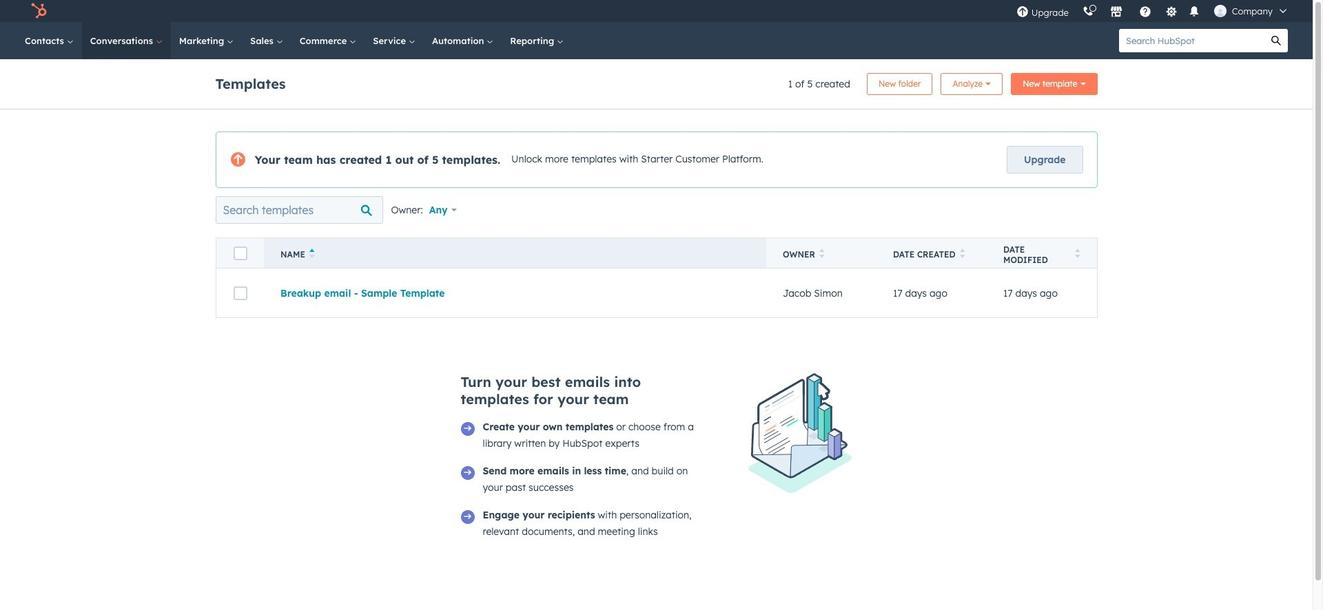 Task type: describe. For each thing, give the bounding box(es) containing it.
jacob simon image
[[1214, 5, 1226, 17]]

Search HubSpot search field
[[1119, 29, 1265, 52]]

2 press to sort. image from the left
[[1075, 249, 1080, 258]]

ascending sort. press to sort descending. element
[[309, 249, 315, 260]]

ascending sort. press to sort descending. image
[[309, 249, 315, 258]]

Search search field
[[215, 196, 383, 224]]



Task type: locate. For each thing, give the bounding box(es) containing it.
1 horizontal spatial press to sort. image
[[1075, 249, 1080, 258]]

0 horizontal spatial press to sort. element
[[819, 249, 824, 260]]

menu
[[1009, 0, 1296, 22]]

3 press to sort. element from the left
[[1075, 249, 1080, 260]]

marketplaces image
[[1110, 6, 1122, 19]]

2 press to sort. element from the left
[[960, 249, 965, 260]]

press to sort. element
[[819, 249, 824, 260], [960, 249, 965, 260], [1075, 249, 1080, 260]]

banner
[[215, 69, 1097, 95]]

press to sort. image
[[960, 249, 965, 258], [1075, 249, 1080, 258]]

1 horizontal spatial press to sort. element
[[960, 249, 965, 260]]

2 horizontal spatial press to sort. element
[[1075, 249, 1080, 260]]

0 horizontal spatial press to sort. image
[[960, 249, 965, 258]]

1 press to sort. image from the left
[[960, 249, 965, 258]]

1 press to sort. element from the left
[[819, 249, 824, 260]]

press to sort. image
[[819, 249, 824, 258]]



Task type: vqa. For each thing, say whether or not it's contained in the screenshot.
middle the and
no



